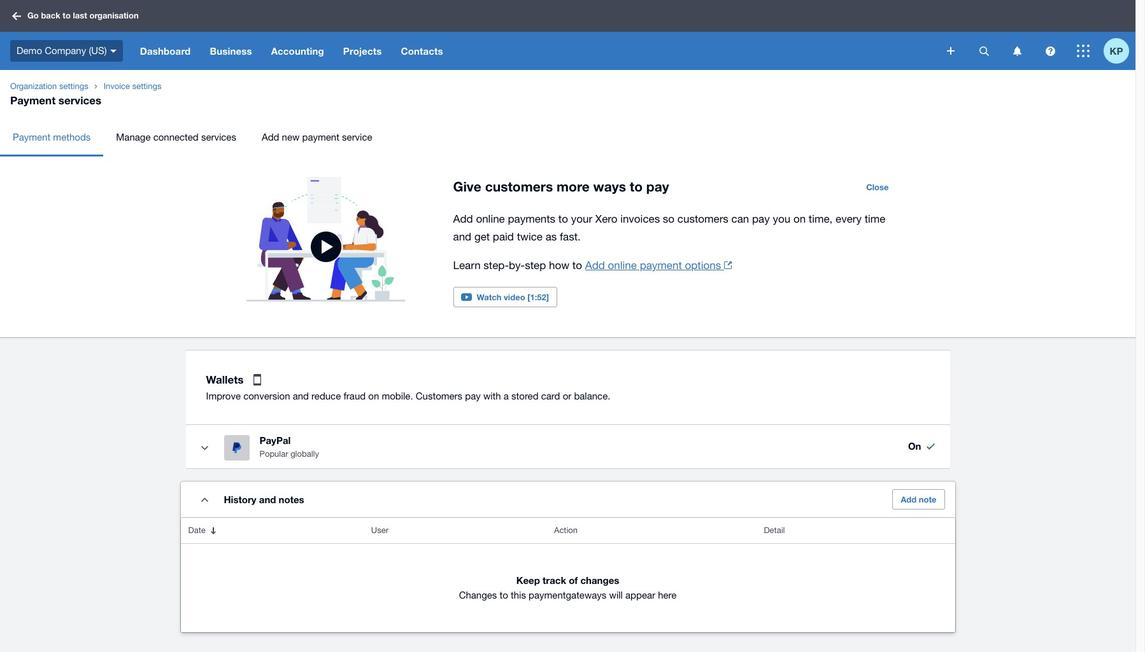 Task type: describe. For each thing, give the bounding box(es) containing it.
back
[[41, 10, 60, 21]]

online inside add online payments to your xero invoices so customers can pay you on time, every time and get paid twice as fast.
[[476, 213, 505, 225]]

customers
[[416, 391, 462, 402]]

settings for invoice settings
[[132, 82, 161, 91]]

0 horizontal spatial services
[[58, 94, 101, 107]]

keep track of changes changes to this paymentgateways will appear here
[[459, 575, 677, 601]]

svg image inside the demo company (us) "popup button"
[[110, 50, 116, 53]]

xero
[[595, 213, 617, 225]]

manage connected services link
[[103, 118, 249, 157]]

wallets
[[206, 373, 243, 387]]

[1:52]
[[527, 292, 549, 302]]

organisation
[[89, 10, 139, 21]]

pay inside wallets improve conversion and reduce fraud on mobile. customers pay with a stored card or balance.
[[465, 391, 481, 402]]

add online payments to your xero invoices so customers can pay you on time, every time and get paid twice as fast.
[[453, 213, 885, 243]]

manage
[[116, 132, 151, 143]]

improve
[[206, 391, 241, 402]]

business
[[210, 45, 252, 57]]

watch video [1:52]
[[477, 292, 549, 302]]

payment methods
[[13, 132, 91, 143]]

1 horizontal spatial online
[[608, 259, 637, 272]]

go back to last organisation
[[27, 10, 139, 21]]

paypal popular globally
[[260, 435, 319, 459]]

get
[[474, 231, 490, 243]]

business button
[[200, 32, 261, 70]]

add new payment service
[[262, 132, 372, 143]]

paypal image
[[232, 443, 241, 454]]

card
[[541, 391, 560, 402]]

detail button
[[756, 518, 955, 544]]

pay inside add online payments to your xero invoices so customers can pay you on time, every time and get paid twice as fast.
[[752, 213, 770, 225]]

you
[[773, 213, 790, 225]]

0 vertical spatial customers
[[485, 179, 553, 195]]

contacts
[[401, 45, 443, 57]]

mobile.
[[382, 391, 413, 402]]

1 horizontal spatial pay
[[646, 179, 669, 195]]

payment services
[[10, 94, 101, 107]]

add for add note
[[901, 495, 917, 505]]

appear
[[625, 590, 655, 601]]

this
[[511, 590, 526, 601]]

methods
[[53, 132, 91, 143]]

payment for payment services
[[10, 94, 56, 107]]

can
[[731, 213, 749, 225]]

1 svg image from the left
[[979, 46, 989, 56]]

action
[[554, 526, 578, 536]]

keep
[[516, 575, 540, 587]]

payment for payment methods
[[13, 132, 50, 143]]

demo company (us) button
[[0, 32, 130, 70]]

contacts button
[[391, 32, 453, 70]]

conversion
[[243, 391, 290, 402]]

company
[[45, 45, 86, 56]]

of
[[569, 575, 578, 587]]

add for add online payments to your xero invoices so customers can pay you on time, every time and get paid twice as fast.
[[453, 213, 473, 225]]

ways
[[593, 179, 626, 195]]

watch video [1:52] button
[[453, 287, 557, 308]]

to inside add online payments to your xero invoices so customers can pay you on time, every time and get paid twice as fast.
[[558, 213, 568, 225]]

watch
[[477, 292, 502, 302]]

menu containing payment methods
[[0, 118, 1135, 157]]

last
[[73, 10, 87, 21]]

on inside add online payments to your xero invoices so customers can pay you on time, every time and get paid twice as fast.
[[793, 213, 806, 225]]

changes
[[580, 575, 619, 587]]

invoices
[[620, 213, 660, 225]]

learn
[[453, 259, 481, 272]]

services inside menu
[[201, 132, 236, 143]]

as
[[546, 231, 557, 243]]

projects button
[[334, 32, 391, 70]]

fast.
[[560, 231, 581, 243]]

every
[[836, 213, 862, 225]]

a
[[504, 391, 509, 402]]

paid
[[493, 231, 514, 243]]

to right how
[[572, 259, 582, 272]]

go
[[27, 10, 39, 21]]

step
[[525, 259, 546, 272]]

organization settings
[[10, 82, 88, 91]]

notes
[[279, 494, 304, 506]]

here
[[658, 590, 677, 601]]

service
[[342, 132, 372, 143]]

kp
[[1110, 45, 1123, 56]]

payments
[[508, 213, 555, 225]]

add note button
[[892, 490, 945, 510]]

invoice settings
[[104, 82, 161, 91]]

add online payment options link
[[585, 259, 732, 272]]

user button
[[363, 518, 546, 544]]

reduce
[[311, 391, 341, 402]]

wallets main content
[[0, 350, 1135, 648]]



Task type: vqa. For each thing, say whether or not it's contained in the screenshot.
Accounting
yes



Task type: locate. For each thing, give the bounding box(es) containing it.
0 vertical spatial pay
[[646, 179, 669, 195]]

will
[[609, 590, 623, 601]]

add left note
[[901, 495, 917, 505]]

1 vertical spatial pay
[[752, 213, 770, 225]]

toggle button
[[192, 436, 217, 461], [192, 487, 217, 513]]

date button
[[181, 518, 363, 544]]

on
[[793, 213, 806, 225], [368, 391, 379, 402]]

demo
[[17, 45, 42, 56]]

1 horizontal spatial and
[[293, 391, 309, 402]]

1 horizontal spatial payment
[[640, 259, 682, 272]]

add new payment service link
[[249, 118, 385, 157]]

settings right invoice
[[132, 82, 161, 91]]

2 horizontal spatial and
[[453, 231, 471, 243]]

invoice
[[104, 82, 130, 91]]

action button
[[546, 518, 756, 544]]

time
[[865, 213, 885, 225]]

and left notes
[[259, 494, 276, 506]]

to
[[63, 10, 71, 21], [630, 179, 643, 195], [558, 213, 568, 225], [572, 259, 582, 272], [500, 590, 508, 601]]

1 vertical spatial online
[[608, 259, 637, 272]]

settings for organization settings
[[59, 82, 88, 91]]

to right ways
[[630, 179, 643, 195]]

payment left methods
[[13, 132, 50, 143]]

payment right new
[[302, 132, 339, 143]]

accounting button
[[261, 32, 334, 70]]

payment inside payment methods link
[[13, 132, 50, 143]]

0 horizontal spatial customers
[[485, 179, 553, 195]]

stored
[[511, 391, 538, 402]]

pay up so
[[646, 179, 669, 195]]

payment
[[10, 94, 56, 107], [13, 132, 50, 143]]

1 horizontal spatial on
[[793, 213, 806, 225]]

settings
[[59, 82, 88, 91], [132, 82, 161, 91]]

so
[[663, 213, 674, 225]]

to inside 'banner'
[[63, 10, 71, 21]]

close
[[866, 182, 889, 192]]

history and notes
[[224, 494, 304, 506]]

1 horizontal spatial customers
[[677, 213, 728, 225]]

menu
[[0, 118, 1135, 157]]

0 horizontal spatial on
[[368, 391, 379, 402]]

close button
[[859, 177, 896, 197]]

kp button
[[1104, 32, 1135, 70]]

twice
[[517, 231, 543, 243]]

new
[[282, 132, 300, 143]]

customers inside add online payments to your xero invoices so customers can pay you on time, every time and get paid twice as fast.
[[677, 213, 728, 225]]

more
[[557, 179, 590, 195]]

payment down add online payments to your xero invoices so customers can pay you on time, every time and get paid twice as fast.
[[640, 259, 682, 272]]

give
[[453, 179, 481, 195]]

1 toggle button from the top
[[192, 436, 217, 461]]

customers up payments
[[485, 179, 553, 195]]

0 vertical spatial payment
[[302, 132, 339, 143]]

your
[[571, 213, 592, 225]]

2 svg image from the left
[[1045, 46, 1055, 56]]

0 vertical spatial payment
[[10, 94, 56, 107]]

0 horizontal spatial svg image
[[979, 46, 989, 56]]

manage connected services
[[116, 132, 236, 143]]

add inside add online payments to your xero invoices so customers can pay you on time, every time and get paid twice as fast.
[[453, 213, 473, 225]]

dashboard
[[140, 45, 191, 57]]

services
[[58, 94, 101, 107], [201, 132, 236, 143]]

navigation
[[0, 118, 1135, 157]]

give customers more ways to pay
[[453, 179, 669, 195]]

or
[[563, 391, 571, 402]]

paypal
[[260, 435, 291, 446]]

and inside wallets improve conversion and reduce fraud on mobile. customers pay with a stored card or balance.
[[293, 391, 309, 402]]

1 horizontal spatial settings
[[132, 82, 161, 91]]

invoice settings link
[[98, 80, 166, 93]]

1 vertical spatial toggle button
[[192, 487, 217, 513]]

toggle image
[[201, 446, 208, 451]]

list of history for this document element
[[181, 518, 955, 633]]

add inside button
[[901, 495, 917, 505]]

how
[[549, 259, 569, 272]]

user
[[371, 526, 388, 536]]

svg image
[[979, 46, 989, 56], [1045, 46, 1055, 56]]

on right "you"
[[793, 213, 806, 225]]

and left get
[[453, 231, 471, 243]]

1 vertical spatial payment
[[13, 132, 50, 143]]

options
[[685, 259, 721, 272]]

and inside add online payments to your xero invoices so customers can pay you on time, every time and get paid twice as fast.
[[453, 231, 471, 243]]

organization
[[10, 82, 57, 91]]

svg image inside go back to last organisation link
[[12, 12, 21, 20]]

video
[[504, 292, 525, 302]]

1 vertical spatial services
[[201, 132, 236, 143]]

to left your
[[558, 213, 568, 225]]

1 horizontal spatial svg image
[[1045, 46, 1055, 56]]

toggle image
[[201, 498, 208, 502]]

customers right so
[[677, 213, 728, 225]]

toggle button left paypal image
[[192, 436, 217, 461]]

and
[[453, 231, 471, 243], [293, 391, 309, 402], [259, 494, 276, 506]]

settings up payment services
[[59, 82, 88, 91]]

0 vertical spatial on
[[793, 213, 806, 225]]

track
[[543, 575, 566, 587]]

svg image
[[12, 12, 21, 20], [1077, 45, 1090, 57], [1013, 46, 1021, 56], [947, 47, 955, 55], [110, 50, 116, 53]]

payment
[[302, 132, 339, 143], [640, 259, 682, 272]]

add left new
[[262, 132, 279, 143]]

dashboard link
[[130, 32, 200, 70]]

date
[[188, 526, 206, 536]]

1 settings from the left
[[59, 82, 88, 91]]

to left last
[[63, 10, 71, 21]]

toggle button up the "date"
[[192, 487, 217, 513]]

demo company (us)
[[17, 45, 107, 56]]

1 horizontal spatial services
[[201, 132, 236, 143]]

1 vertical spatial and
[[293, 391, 309, 402]]

services down organization settings link
[[58, 94, 101, 107]]

fraud
[[344, 391, 366, 402]]

1 vertical spatial customers
[[677, 213, 728, 225]]

with
[[483, 391, 501, 402]]

2 toggle button from the top
[[192, 487, 217, 513]]

globally
[[290, 450, 319, 459]]

0 horizontal spatial settings
[[59, 82, 88, 91]]

step-
[[484, 259, 509, 272]]

0 horizontal spatial and
[[259, 494, 276, 506]]

on inside wallets improve conversion and reduce fraud on mobile. customers pay with a stored card or balance.
[[368, 391, 379, 402]]

balance.
[[574, 391, 610, 402]]

history
[[224, 494, 256, 506]]

banner
[[0, 0, 1135, 70]]

add for add new payment service
[[262, 132, 279, 143]]

popular
[[260, 450, 288, 459]]

payment down organization
[[10, 94, 56, 107]]

0 vertical spatial services
[[58, 94, 101, 107]]

add right how
[[585, 259, 605, 272]]

0 horizontal spatial payment
[[302, 132, 339, 143]]

go back to last organisation link
[[8, 5, 146, 27]]

pay left with
[[465, 391, 481, 402]]

0 horizontal spatial pay
[[465, 391, 481, 402]]

connected
[[153, 132, 199, 143]]

2 horizontal spatial pay
[[752, 213, 770, 225]]

on
[[908, 441, 921, 452]]

organization settings link
[[5, 80, 93, 93]]

2 settings from the left
[[132, 82, 161, 91]]

to left this
[[500, 590, 508, 601]]

time,
[[809, 213, 833, 225]]

online
[[476, 213, 505, 225], [608, 259, 637, 272]]

detail
[[764, 526, 785, 536]]

(us)
[[89, 45, 107, 56]]

customers
[[485, 179, 553, 195], [677, 213, 728, 225]]

by-
[[509, 259, 525, 272]]

0 vertical spatial online
[[476, 213, 505, 225]]

online up get
[[476, 213, 505, 225]]

banner containing kp
[[0, 0, 1135, 70]]

and left reduce
[[293, 391, 309, 402]]

navigation containing payment methods
[[0, 118, 1135, 157]]

services right connected at the top left
[[201, 132, 236, 143]]

changes
[[459, 590, 497, 601]]

projects
[[343, 45, 382, 57]]

1 vertical spatial on
[[368, 391, 379, 402]]

learn step-by-step how to add online payment options
[[453, 259, 721, 272]]

accounting
[[271, 45, 324, 57]]

payment methods link
[[0, 118, 103, 157]]

to inside the 'keep track of changes changes to this paymentgateways will appear here'
[[500, 590, 508, 601]]

online down xero
[[608, 259, 637, 272]]

0 horizontal spatial online
[[476, 213, 505, 225]]

add down give
[[453, 213, 473, 225]]

0 vertical spatial toggle button
[[192, 436, 217, 461]]

note
[[919, 495, 936, 505]]

0 vertical spatial and
[[453, 231, 471, 243]]

2 vertical spatial and
[[259, 494, 276, 506]]

2 vertical spatial pay
[[465, 391, 481, 402]]

pay
[[646, 179, 669, 195], [752, 213, 770, 225], [465, 391, 481, 402]]

1 vertical spatial payment
[[640, 259, 682, 272]]

pay right "can"
[[752, 213, 770, 225]]

on right "fraud"
[[368, 391, 379, 402]]



